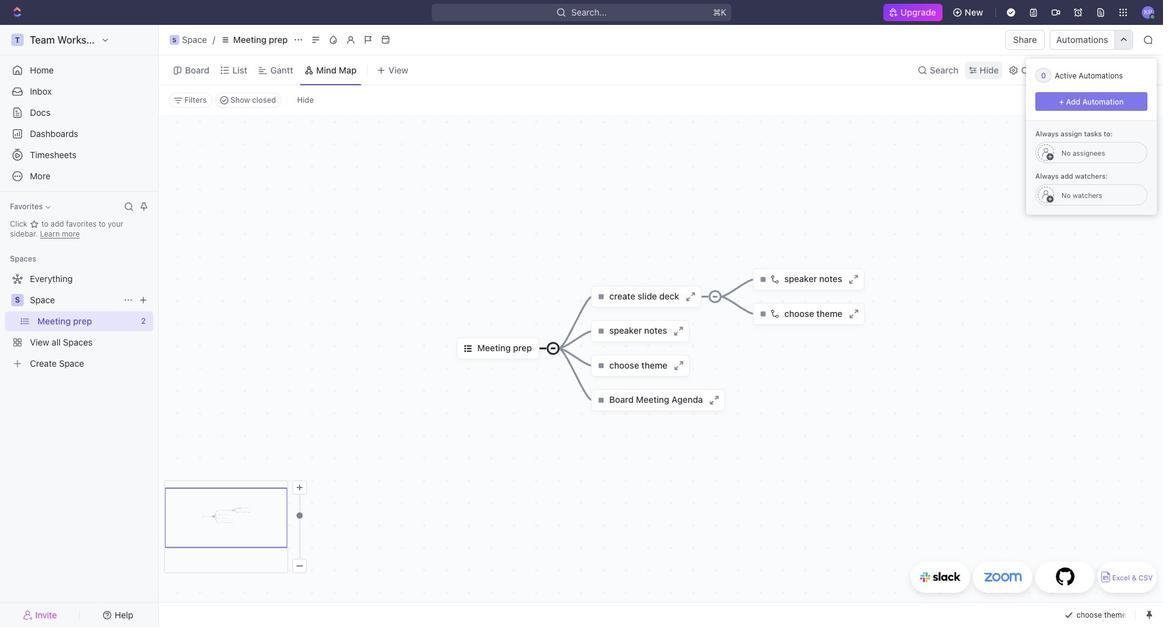 Task type: vqa. For each thing, say whether or not it's contained in the screenshot.
Show closed BUTTON
yes



Task type: locate. For each thing, give the bounding box(es) containing it.
no watchers button
[[1036, 184, 1148, 206]]

invite
[[35, 610, 57, 620]]

1 vertical spatial space, , element
[[11, 294, 24, 307]]

spaces
[[10, 254, 36, 264]]

sidebar navigation
[[0, 25, 159, 628]]

learn more
[[40, 229, 80, 239]]

space left the /
[[182, 34, 207, 45]]

hide right search
[[980, 64, 999, 75]]

space, , element
[[169, 35, 179, 45], [11, 294, 24, 307]]

1 to from the left
[[41, 219, 49, 229]]

list link
[[230, 61, 247, 79]]

1 horizontal spatial space, , element
[[169, 35, 179, 45]]

new button
[[948, 2, 991, 22]]

learn more link
[[40, 229, 80, 239]]

space
[[182, 34, 207, 45], [30, 295, 55, 305]]

no
[[1062, 149, 1071, 157], [1062, 191, 1071, 199]]

add right + on the right of page
[[1066, 97, 1081, 106]]

add for watchers:
[[1061, 172, 1074, 180]]

favorites
[[10, 202, 43, 211]]

show
[[230, 95, 250, 105]]

task
[[1098, 65, 1115, 74]]

1 vertical spatial no
[[1062, 191, 1071, 199]]

0 horizontal spatial to
[[41, 219, 49, 229]]

inbox link
[[5, 82, 153, 102]]

search
[[930, 64, 959, 75]]

automations up add task at the right
[[1057, 34, 1109, 45]]

space down spaces
[[30, 295, 55, 305]]

+ add automation
[[1059, 97, 1124, 106]]

to left your
[[99, 219, 106, 229]]

tasks
[[1084, 130, 1102, 138]]

add up no watchers
[[1061, 172, 1074, 180]]

add task button
[[1077, 63, 1120, 78]]

1 vertical spatial hide
[[297, 95, 314, 105]]

active automations
[[1055, 71, 1123, 80]]

hide inside hide button
[[297, 95, 314, 105]]

1 vertical spatial always
[[1036, 172, 1059, 180]]

0 vertical spatial no
[[1062, 149, 1071, 157]]

timesheets link
[[5, 145, 153, 165]]

1 horizontal spatial to
[[99, 219, 106, 229]]

to:
[[1104, 130, 1113, 138]]

0 horizontal spatial space, , element
[[11, 294, 24, 307]]

map
[[339, 64, 357, 75]]

automations up search tasks... text field
[[1079, 71, 1123, 80]]

1 vertical spatial add
[[51, 219, 64, 229]]

s left the /
[[172, 36, 177, 44]]

click
[[10, 219, 29, 229]]

space link
[[30, 290, 118, 310]]

list
[[232, 64, 247, 75]]

⌘k
[[713, 7, 727, 17]]

space inside the 'sidebar' navigation
[[30, 295, 55, 305]]

hide button
[[292, 93, 319, 108]]

add
[[1082, 65, 1096, 74], [1066, 97, 1081, 106]]

s for s
[[15, 295, 20, 305]]

/
[[213, 34, 215, 45]]

favorites button
[[5, 199, 55, 214]]

space, , element left the /
[[169, 35, 179, 45]]

hide right closed
[[297, 95, 314, 105]]

excel & csv
[[1113, 574, 1153, 582]]

0 vertical spatial space
[[182, 34, 207, 45]]

watchers:
[[1075, 172, 1108, 180]]

always left assign
[[1036, 130, 1059, 138]]

1 horizontal spatial add
[[1082, 65, 1096, 74]]

add up learn more
[[51, 219, 64, 229]]

meeting
[[233, 34, 267, 45]]

0 vertical spatial always
[[1036, 130, 1059, 138]]

customize
[[1021, 64, 1065, 75]]

customize button
[[1005, 61, 1069, 79]]

add task
[[1082, 65, 1115, 74]]

2 always from the top
[[1036, 172, 1059, 180]]

excel
[[1113, 574, 1130, 582]]

1 always from the top
[[1036, 130, 1059, 138]]

0 horizontal spatial add
[[1066, 97, 1081, 106]]

always
[[1036, 130, 1059, 138], [1036, 172, 1059, 180]]

0 horizontal spatial hide
[[297, 95, 314, 105]]

hide inside hide dropdown button
[[980, 64, 999, 75]]

0 vertical spatial s
[[172, 36, 177, 44]]

no down always add watchers:
[[1062, 191, 1071, 199]]

inbox
[[30, 86, 52, 97]]

to
[[41, 219, 49, 229], [99, 219, 106, 229]]

always down no assignees note
[[1036, 172, 1059, 180]]

no assignees
[[1062, 149, 1106, 157]]

add inside to add favorites to your sidebar.
[[51, 219, 64, 229]]

0 vertical spatial automations
[[1057, 34, 1109, 45]]

0 vertical spatial hide
[[980, 64, 999, 75]]

favorites
[[66, 219, 97, 229]]

hide
[[980, 64, 999, 75], [297, 95, 314, 105]]

0
[[1041, 71, 1046, 80]]

automations
[[1057, 34, 1109, 45], [1079, 71, 1123, 80]]

0 vertical spatial add
[[1082, 65, 1096, 74]]

to up 'learn'
[[41, 219, 49, 229]]

add
[[1061, 172, 1074, 180], [51, 219, 64, 229]]

home link
[[5, 60, 153, 80]]

s inside navigation
[[15, 295, 20, 305]]

assignees
[[1073, 149, 1106, 157]]

timesheets
[[30, 150, 76, 160]]

no down assign
[[1062, 149, 1071, 157]]

watchers
[[1073, 191, 1103, 199]]

no for no watchers
[[1062, 191, 1071, 199]]

0 horizontal spatial space
[[30, 295, 55, 305]]

+
[[1059, 97, 1064, 106]]

share button
[[1006, 30, 1045, 50]]

sidebar.
[[10, 229, 38, 239]]

1 horizontal spatial add
[[1061, 172, 1074, 180]]

1 horizontal spatial hide
[[980, 64, 999, 75]]

s
[[172, 36, 177, 44], [15, 295, 20, 305]]

s down spaces
[[15, 295, 20, 305]]

learn
[[40, 229, 60, 239]]

1 vertical spatial space
[[30, 295, 55, 305]]

1 horizontal spatial s
[[172, 36, 177, 44]]

s inside s space /
[[172, 36, 177, 44]]

no for no assignees
[[1062, 149, 1071, 157]]

csv
[[1139, 574, 1153, 582]]

2 no from the top
[[1062, 191, 1071, 199]]

space, , element down spaces
[[11, 294, 24, 307]]

0 horizontal spatial s
[[15, 295, 20, 305]]

1 no from the top
[[1062, 149, 1071, 157]]

add left task
[[1082, 65, 1096, 74]]

1 vertical spatial s
[[15, 295, 20, 305]]

0 horizontal spatial add
[[51, 219, 64, 229]]

0 vertical spatial add
[[1061, 172, 1074, 180]]

no watchers
[[1062, 191, 1103, 199]]

dashboards
[[30, 128, 78, 139]]



Task type: describe. For each thing, give the bounding box(es) containing it.
automations inside button
[[1057, 34, 1109, 45]]

always for always assign tasks to:
[[1036, 130, 1059, 138]]

meeting prep
[[233, 34, 288, 45]]

always for always add watchers:
[[1036, 172, 1059, 180]]

no assignees note
[[1056, 149, 1106, 157]]

1 vertical spatial add
[[1066, 97, 1081, 106]]

new
[[965, 7, 983, 17]]

2 to from the left
[[99, 219, 106, 229]]

Search tasks... text field
[[1031, 91, 1156, 110]]

assign
[[1061, 130, 1083, 138]]

upgrade link
[[883, 4, 943, 21]]

closed
[[252, 95, 276, 105]]

to add favorites to your sidebar.
[[10, 219, 123, 239]]

mind map
[[316, 64, 357, 75]]

gantt
[[270, 64, 293, 75]]

active
[[1055, 71, 1077, 80]]

add for favorites
[[51, 219, 64, 229]]

search button
[[914, 61, 963, 79]]

board
[[185, 64, 209, 75]]

automations button
[[1050, 31, 1115, 49]]

always assign tasks to:
[[1036, 130, 1113, 138]]

automation
[[1083, 97, 1124, 106]]

prep
[[269, 34, 288, 45]]

home
[[30, 65, 54, 75]]

s space /
[[172, 34, 215, 45]]

1 horizontal spatial space
[[182, 34, 207, 45]]

share
[[1014, 34, 1037, 45]]

always add watchers:
[[1036, 172, 1108, 180]]

invite button
[[5, 607, 75, 624]]

1 vertical spatial automations
[[1079, 71, 1123, 80]]

add inside button
[[1082, 65, 1096, 74]]

upgrade
[[901, 7, 936, 17]]

more
[[62, 229, 80, 239]]

board link
[[183, 61, 209, 79]]

docs link
[[5, 103, 153, 123]]

search...
[[571, 7, 607, 17]]

excel & csv link
[[1098, 562, 1157, 593]]

mind
[[316, 64, 337, 75]]

your
[[108, 219, 123, 229]]

no assignees button
[[1036, 142, 1148, 163]]

show closed button
[[215, 93, 282, 108]]

gantt link
[[268, 61, 293, 79]]

space, , element inside the 'sidebar' navigation
[[11, 294, 24, 307]]

0 vertical spatial space, , element
[[169, 35, 179, 45]]

invite user image
[[23, 610, 33, 621]]

dashboards link
[[5, 124, 153, 144]]

s for s space /
[[172, 36, 177, 44]]

show closed
[[230, 95, 276, 105]]

hide button
[[965, 61, 1003, 79]]

&
[[1132, 574, 1137, 582]]

docs
[[30, 107, 50, 118]]

mind map link
[[314, 61, 357, 79]]

meeting prep link
[[218, 32, 291, 47]]



